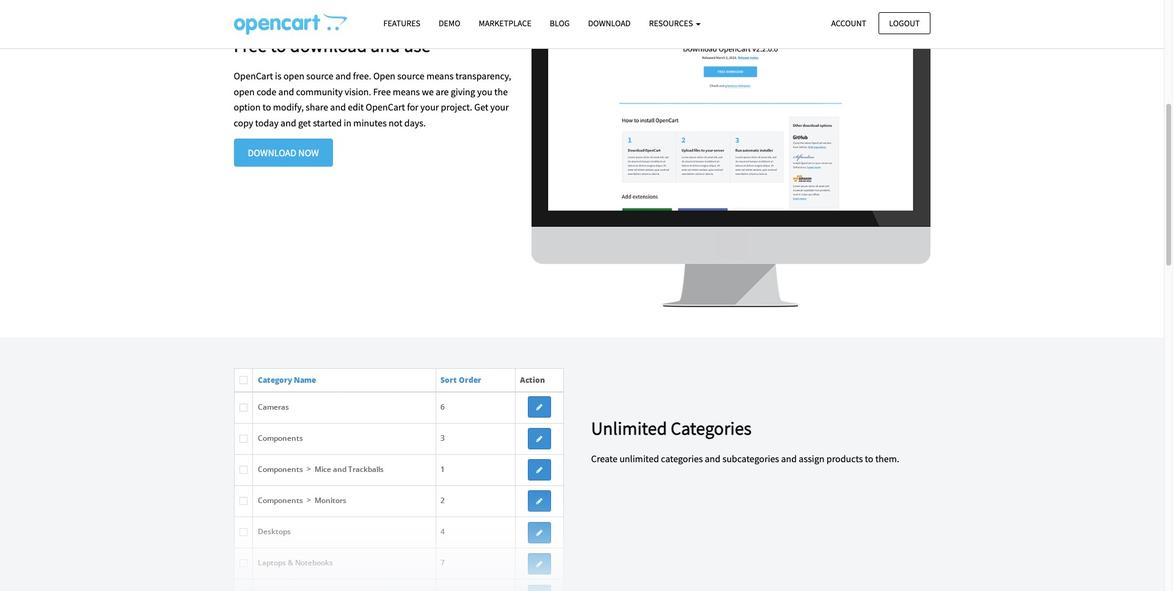 Task type: locate. For each thing, give the bounding box(es) containing it.
0 horizontal spatial free
[[234, 34, 267, 57]]

source
[[306, 70, 333, 82], [397, 70, 425, 82]]

download down today
[[248, 147, 296, 159]]

resources
[[649, 18, 695, 29]]

share
[[306, 101, 328, 113]]

0 horizontal spatial open
[[234, 85, 255, 98]]

0 horizontal spatial source
[[306, 70, 333, 82]]

download for download now
[[248, 147, 296, 159]]

1 your from the left
[[420, 101, 439, 113]]

open
[[373, 70, 395, 82]]

1 horizontal spatial means
[[426, 70, 454, 82]]

open right is
[[283, 70, 304, 82]]

your
[[420, 101, 439, 113], [490, 101, 509, 113]]

blog link
[[541, 13, 579, 34]]

your down the
[[490, 101, 509, 113]]

opencart up code in the left of the page
[[234, 70, 273, 82]]

free inside opencart is open source and free. open source means transparency, open code and community vision. free means we are giving you the option to modify, share and edit opencart for your project. get your copy today and get started in minutes not days.
[[373, 85, 391, 98]]

and
[[371, 34, 400, 57], [335, 70, 351, 82], [278, 85, 294, 98], [330, 101, 346, 113], [281, 117, 296, 129], [705, 453, 721, 465], [781, 453, 797, 465]]

demo link
[[430, 13, 470, 34]]

today
[[255, 117, 279, 129]]

to left them.
[[865, 453, 874, 465]]

to
[[270, 34, 286, 57], [263, 101, 271, 113], [865, 453, 874, 465]]

0 vertical spatial means
[[426, 70, 454, 82]]

transparency,
[[456, 70, 511, 82]]

2 vertical spatial to
[[865, 453, 874, 465]]

1 horizontal spatial open
[[283, 70, 304, 82]]

means
[[426, 70, 454, 82], [393, 85, 420, 98]]

to up today
[[263, 101, 271, 113]]

resources link
[[640, 13, 710, 34]]

unlimited categories
[[591, 417, 752, 440]]

1 vertical spatial free
[[373, 85, 391, 98]]

0 horizontal spatial means
[[393, 85, 420, 98]]

to inside opencart is open source and free. open source means transparency, open code and community vision. free means we are giving you the option to modify, share and edit opencart for your project. get your copy today and get started in minutes not days.
[[263, 101, 271, 113]]

you
[[477, 85, 492, 98]]

free
[[234, 34, 267, 57], [373, 85, 391, 98]]

in
[[344, 117, 351, 129]]

unlimited
[[591, 417, 667, 440]]

the
[[494, 85, 508, 98]]

and down categories
[[705, 453, 721, 465]]

1 vertical spatial download
[[248, 147, 296, 159]]

means up 'are'
[[426, 70, 454, 82]]

0 vertical spatial download
[[588, 18, 631, 29]]

1 horizontal spatial download
[[588, 18, 631, 29]]

your down we
[[420, 101, 439, 113]]

0 vertical spatial free
[[234, 34, 267, 57]]

1 vertical spatial to
[[263, 101, 271, 113]]

and left free.
[[335, 70, 351, 82]]

them.
[[875, 453, 900, 465]]

code
[[257, 85, 276, 98]]

source up community
[[306, 70, 333, 82]]

0 horizontal spatial your
[[420, 101, 439, 113]]

1 horizontal spatial source
[[397, 70, 425, 82]]

unlimited categories image
[[234, 368, 564, 592]]

free.
[[353, 70, 371, 82]]

account link
[[821, 12, 877, 34]]

free up code in the left of the page
[[234, 34, 267, 57]]

project.
[[441, 101, 472, 113]]

1 vertical spatial open
[[234, 85, 255, 98]]

0 horizontal spatial download
[[248, 147, 296, 159]]

download right blog at the top of the page
[[588, 18, 631, 29]]

1 vertical spatial opencart
[[366, 101, 405, 113]]

1 vertical spatial means
[[393, 85, 420, 98]]

minutes
[[353, 117, 387, 129]]

open up option on the top left of the page
[[234, 85, 255, 98]]

copy
[[234, 117, 253, 129]]

to up is
[[270, 34, 286, 57]]

now
[[298, 147, 319, 159]]

are
[[436, 85, 449, 98]]

download
[[588, 18, 631, 29], [248, 147, 296, 159]]

and left edit
[[330, 101, 346, 113]]

community
[[296, 85, 343, 98]]

use
[[404, 34, 431, 57]]

free down open on the left
[[373, 85, 391, 98]]

1 horizontal spatial free
[[373, 85, 391, 98]]

opencart - features image
[[234, 13, 347, 35]]

source up we
[[397, 70, 425, 82]]

download
[[290, 34, 367, 57]]

get
[[474, 101, 488, 113]]

download now link
[[234, 139, 333, 167]]

giving
[[451, 85, 475, 98]]

opencart up not
[[366, 101, 405, 113]]

open
[[283, 70, 304, 82], [234, 85, 255, 98]]

1 horizontal spatial your
[[490, 101, 509, 113]]

unlimited
[[620, 453, 659, 465]]

means up for
[[393, 85, 420, 98]]

2 your from the left
[[490, 101, 509, 113]]

0 vertical spatial opencart
[[234, 70, 273, 82]]

edit
[[348, 101, 364, 113]]

opencart
[[234, 70, 273, 82], [366, 101, 405, 113]]



Task type: describe. For each thing, give the bounding box(es) containing it.
features link
[[374, 13, 430, 34]]

marketplace link
[[470, 13, 541, 34]]

marketplace
[[479, 18, 532, 29]]

we
[[422, 85, 434, 98]]

and down modify, on the left top of the page
[[281, 117, 296, 129]]

and left assign
[[781, 453, 797, 465]]

free to download and use
[[234, 34, 431, 57]]

features
[[383, 18, 420, 29]]

free to download and use image
[[532, 0, 930, 307]]

download for download
[[588, 18, 631, 29]]

account
[[831, 17, 867, 28]]

categories
[[671, 417, 752, 440]]

get
[[298, 117, 311, 129]]

and down features
[[371, 34, 400, 57]]

1 source from the left
[[306, 70, 333, 82]]

option
[[234, 101, 261, 113]]

0 vertical spatial to
[[270, 34, 286, 57]]

is
[[275, 70, 282, 82]]

download now
[[248, 147, 319, 159]]

opencart is open source and free. open source means transparency, open code and community vision. free means we are giving you the option to modify, share and edit opencart for your project. get your copy today and get started in minutes not days.
[[234, 70, 511, 129]]

and up modify, on the left top of the page
[[278, 85, 294, 98]]

for
[[407, 101, 419, 113]]

0 vertical spatial open
[[283, 70, 304, 82]]

assign
[[799, 453, 825, 465]]

started
[[313, 117, 342, 129]]

subcategories
[[723, 453, 779, 465]]

0 horizontal spatial opencart
[[234, 70, 273, 82]]

download link
[[579, 13, 640, 34]]

1 horizontal spatial opencart
[[366, 101, 405, 113]]

demo
[[439, 18, 460, 29]]

2 source from the left
[[397, 70, 425, 82]]

logout
[[889, 17, 920, 28]]

modify,
[[273, 101, 304, 113]]

logout link
[[879, 12, 930, 34]]

categories
[[661, 453, 703, 465]]

not
[[389, 117, 402, 129]]

create
[[591, 453, 618, 465]]

vision.
[[345, 85, 371, 98]]

days.
[[404, 117, 426, 129]]

products
[[827, 453, 863, 465]]

blog
[[550, 18, 570, 29]]

create unlimited categories and subcategories and assign products to them.
[[591, 453, 900, 465]]



Task type: vqa. For each thing, say whether or not it's contained in the screenshot.
2nd star light icon from the left
no



